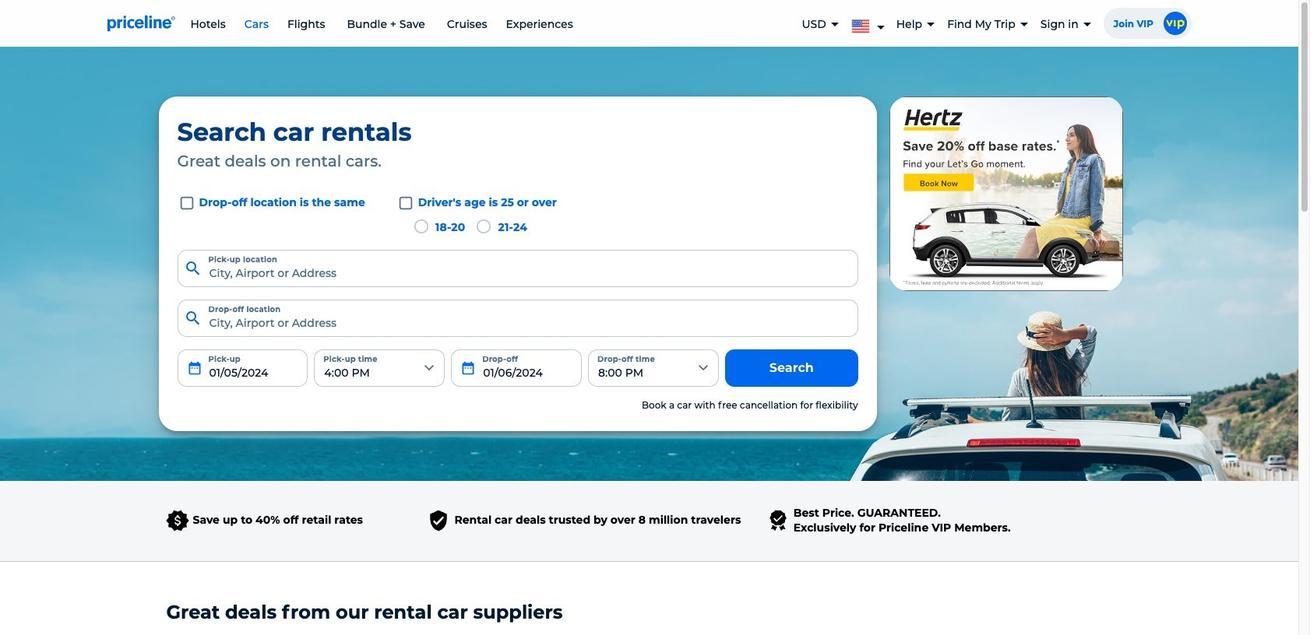Task type: describe. For each thing, give the bounding box(es) containing it.
calendar image
[[187, 361, 202, 376]]

advertisement region
[[890, 97, 1124, 291]]

City, Airport or Address text field
[[177, 300, 859, 337]]

calendar image
[[461, 361, 476, 376]]

Pick-up field
[[177, 350, 308, 387]]

City, Airport or Address text field
[[177, 250, 859, 287]]

Drop-off field
[[451, 350, 582, 387]]



Task type: vqa. For each thing, say whether or not it's contained in the screenshot.
right Calendar 'image'
yes



Task type: locate. For each thing, give the bounding box(es) containing it.
en us image
[[852, 17, 877, 33]]

option group
[[403, 216, 557, 238]]

priceline.com home image
[[107, 15, 175, 32]]

vip badge icon image
[[1164, 12, 1187, 35]]



